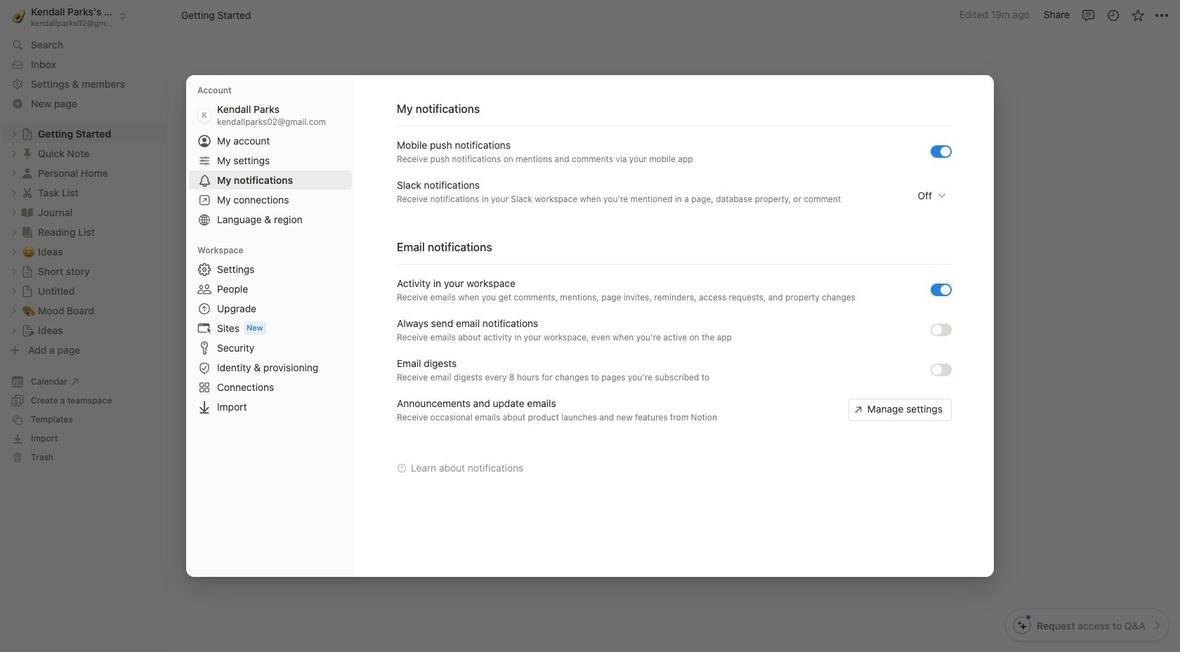 Task type: vqa. For each thing, say whether or not it's contained in the screenshot.
THE "TYPE TO SEARCH..." text field
no



Task type: locate. For each thing, give the bounding box(es) containing it.
comments image
[[1082, 8, 1096, 22]]

updates image
[[1106, 8, 1120, 22]]



Task type: describe. For each thing, give the bounding box(es) containing it.
👋 image
[[427, 155, 441, 173]]

favorite image
[[1131, 8, 1145, 22]]

🥑 image
[[12, 7, 26, 25]]



